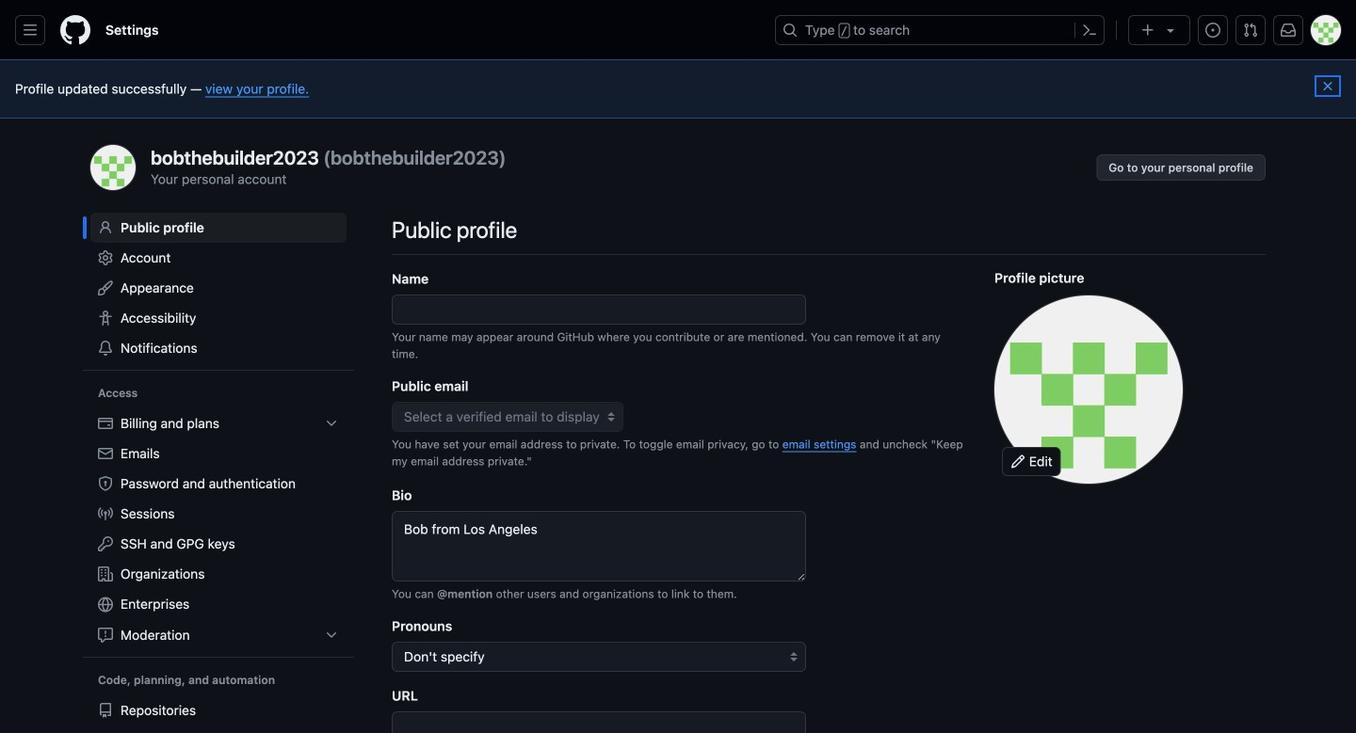 Task type: vqa. For each thing, say whether or not it's contained in the screenshot.
@bobthebuilder2023 image at right
yes



Task type: describe. For each thing, give the bounding box(es) containing it.
repo image
[[98, 704, 113, 719]]

git pull request image
[[1243, 23, 1258, 38]]

pencil image
[[1011, 455, 1026, 470]]

key image
[[98, 537, 113, 552]]

broadcast image
[[98, 507, 113, 522]]

gear image
[[98, 251, 113, 266]]

command palette image
[[1082, 23, 1097, 38]]

paintbrush image
[[98, 281, 113, 296]]

accessibility image
[[98, 311, 113, 326]]

plus image
[[1141, 23, 1156, 38]]

bell image
[[98, 341, 113, 356]]

globe image
[[98, 598, 113, 613]]



Task type: locate. For each thing, give the bounding box(es) containing it.
shield lock image
[[98, 477, 113, 492]]

list
[[90, 409, 347, 651]]

@bobthebuilder2023 image
[[90, 145, 136, 190], [995, 296, 1183, 484]]

Tell us a little bit about yourself text field
[[392, 511, 806, 582]]

0 vertical spatial @bobthebuilder2023 image
[[90, 145, 136, 190]]

mail image
[[98, 446, 113, 462]]

1 vertical spatial @bobthebuilder2023 image
[[995, 296, 1183, 484]]

notifications image
[[1281, 23, 1296, 38]]

issue opened image
[[1206, 23, 1221, 38]]

0 horizontal spatial @bobthebuilder2023 image
[[90, 145, 136, 190]]

None text field
[[392, 712, 806, 734]]

dismiss this message image
[[1321, 79, 1336, 94]]

homepage image
[[60, 15, 90, 45]]

person image
[[98, 220, 113, 235]]

triangle down image
[[1163, 23, 1178, 38]]

1 horizontal spatial @bobthebuilder2023 image
[[995, 296, 1183, 484]]

organization image
[[98, 567, 113, 582]]

None text field
[[392, 295, 806, 325]]

alert
[[15, 79, 1341, 99]]



